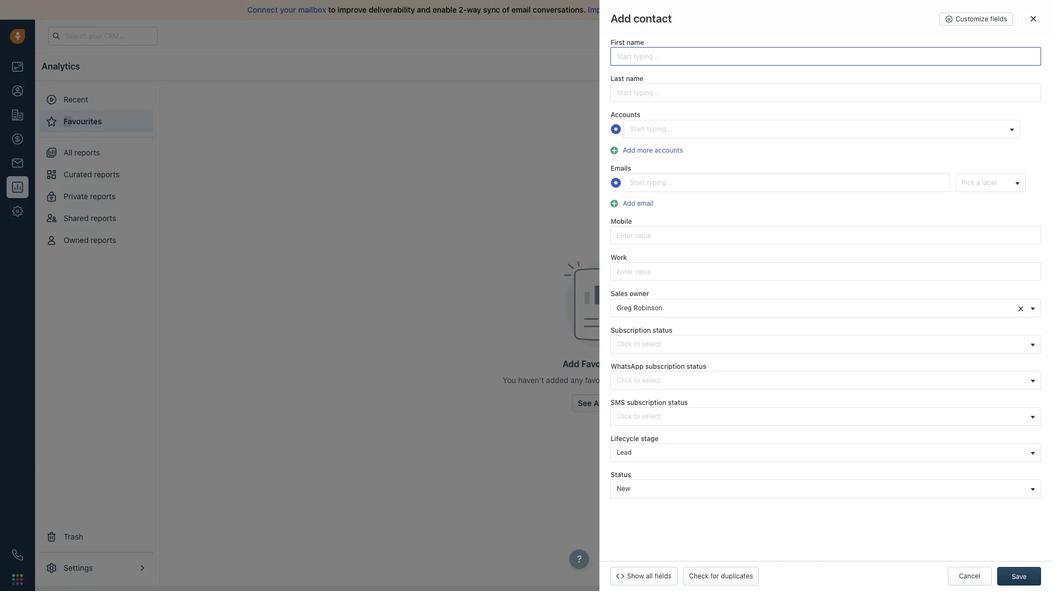 Task type: locate. For each thing, give the bounding box(es) containing it.
click for subscription
[[617, 340, 632, 348]]

0 horizontal spatial your
[[280, 5, 296, 14]]

your left the mailbox on the top of page
[[280, 5, 296, 14]]

add up mobile
[[623, 199, 635, 208]]

click
[[617, 340, 632, 348], [617, 376, 632, 385], [617, 413, 632, 421]]

work
[[611, 254, 627, 262]]

select
[[642, 340, 661, 348], [642, 376, 661, 385], [642, 413, 661, 421]]

send email image
[[944, 31, 951, 40]]

click to select
[[617, 340, 661, 348], [617, 376, 661, 385], [617, 413, 661, 421]]

1 click from the top
[[617, 340, 632, 348]]

your trial ends in 21 days
[[752, 32, 824, 39]]

ends
[[780, 32, 794, 39]]

fields inside button
[[990, 15, 1007, 23]]

1 horizontal spatial email
[[637, 199, 653, 208]]

to down sms subscription status
[[634, 413, 640, 421]]

21
[[803, 32, 809, 39]]

first
[[611, 38, 625, 47]]

show all fields button
[[611, 568, 678, 586]]

customize
[[956, 15, 988, 23]]

1 vertical spatial all
[[646, 573, 653, 581]]

add inside button
[[623, 146, 635, 154]]

add inside button
[[623, 199, 635, 208]]

explore plans
[[845, 31, 888, 39]]

click down whatsapp
[[617, 376, 632, 385]]

label
[[982, 179, 997, 187]]

more
[[637, 146, 653, 154]]

emails
[[611, 164, 631, 172]]

import all your sales data link
[[588, 5, 681, 14]]

to right the mailbox on the top of page
[[328, 5, 336, 14]]

click down subscription
[[617, 340, 632, 348]]

conversations.
[[533, 5, 586, 14]]

click down the sms
[[617, 413, 632, 421]]

1 vertical spatial status
[[687, 363, 706, 371]]

0 vertical spatial all
[[614, 5, 622, 14]]

status
[[653, 326, 672, 335], [687, 363, 706, 371], [668, 399, 688, 407]]

customize fields button
[[939, 13, 1013, 26]]

add email
[[623, 199, 653, 208]]

to down subscription status
[[634, 340, 640, 348]]

add email link
[[620, 199, 653, 208]]

click for sms
[[617, 413, 632, 421]]

2 select from the top
[[642, 376, 661, 385]]

deliverability
[[369, 5, 415, 14]]

click to select down whatsapp
[[617, 376, 661, 385]]

mobile
[[611, 218, 632, 226]]

select down sms subscription status
[[642, 413, 661, 421]]

start typing...
[[630, 125, 672, 133]]

1 vertical spatial click to select
[[617, 376, 661, 385]]

0 vertical spatial fields
[[990, 15, 1007, 23]]

0 horizontal spatial fields
[[655, 573, 672, 581]]

1 vertical spatial click to select button
[[611, 371, 1041, 390]]

new button
[[611, 480, 1041, 499]]

1 click to select from the top
[[617, 340, 661, 348]]

close image
[[1031, 15, 1036, 22]]

to down whatsapp
[[634, 376, 640, 385]]

subscription status
[[611, 326, 672, 335]]

add left more
[[623, 146, 635, 154]]

2 vertical spatial click to select button
[[611, 408, 1041, 426]]

typing...
[[647, 125, 672, 133]]

2 click to select from the top
[[617, 376, 661, 385]]

fields right show
[[655, 573, 672, 581]]

2 vertical spatial status
[[668, 399, 688, 407]]

2 click to select button from the top
[[611, 371, 1041, 390]]

0 horizontal spatial email
[[511, 5, 531, 14]]

your
[[752, 32, 766, 39]]

click to select button for subscription status
[[611, 335, 1041, 354]]

accounts
[[611, 111, 640, 119]]

0 vertical spatial status
[[653, 326, 672, 335]]

1 horizontal spatial all
[[646, 573, 653, 581]]

dialog
[[600, 0, 1052, 592]]

pick a label
[[962, 179, 997, 187]]

1 vertical spatial click
[[617, 376, 632, 385]]

0 vertical spatial click to select
[[617, 340, 661, 348]]

and
[[417, 5, 430, 14]]

click to select for subscription
[[617, 340, 661, 348]]

add
[[611, 12, 631, 25]]

to for subscription
[[634, 340, 640, 348]]

subscription for whatsapp
[[645, 363, 685, 371]]

trial
[[767, 32, 778, 39]]

1 horizontal spatial your
[[624, 5, 640, 14]]

contact
[[633, 12, 672, 25]]

0 vertical spatial add
[[623, 146, 635, 154]]

for
[[710, 573, 719, 581]]

click to select button
[[611, 335, 1041, 354], [611, 371, 1041, 390], [611, 408, 1041, 426]]

subscription right the sms
[[627, 399, 666, 407]]

2 vertical spatial click to select
[[617, 413, 661, 421]]

name for first name
[[627, 38, 644, 47]]

name right first
[[627, 38, 644, 47]]

customize fields
[[956, 15, 1007, 23]]

all
[[614, 5, 622, 14], [646, 573, 653, 581]]

1 horizontal spatial fields
[[990, 15, 1007, 23]]

0 vertical spatial click
[[617, 340, 632, 348]]

0 vertical spatial subscription
[[645, 363, 685, 371]]

1 vertical spatial add
[[623, 199, 635, 208]]

sales
[[642, 5, 661, 14]]

email
[[511, 5, 531, 14], [637, 199, 653, 208]]

3 click from the top
[[617, 413, 632, 421]]

0 horizontal spatial all
[[614, 5, 622, 14]]

fields right customize
[[990, 15, 1007, 23]]

add email button
[[611, 198, 657, 209]]

fields
[[990, 15, 1007, 23], [655, 573, 672, 581]]

1 add from the top
[[623, 146, 635, 154]]

0 vertical spatial click to select button
[[611, 335, 1041, 354]]

phone image
[[12, 550, 23, 561]]

add contact
[[611, 12, 672, 25]]

name
[[627, 38, 644, 47], [626, 75, 643, 83]]

2 vertical spatial select
[[642, 413, 661, 421]]

subscription right whatsapp
[[645, 363, 685, 371]]

check for duplicates button
[[683, 568, 759, 586]]

3 click to select button from the top
[[611, 408, 1041, 426]]

pick a label button
[[956, 174, 1026, 192]]

click to select down subscription status
[[617, 340, 661, 348]]

3 select from the top
[[642, 413, 661, 421]]

click to select down sms subscription status
[[617, 413, 661, 421]]

1 vertical spatial subscription
[[627, 399, 666, 407]]

connect
[[247, 5, 278, 14]]

select for sms
[[642, 413, 661, 421]]

1 select from the top
[[642, 340, 661, 348]]

1 vertical spatial name
[[626, 75, 643, 83]]

a
[[976, 179, 980, 187]]

what's new image
[[973, 33, 980, 40]]

last name
[[611, 75, 643, 83]]

3 click to select from the top
[[617, 413, 661, 421]]

name right last
[[626, 75, 643, 83]]

0 vertical spatial email
[[511, 5, 531, 14]]

check for duplicates
[[689, 573, 753, 581]]

First name text field
[[611, 47, 1041, 66]]

cancel
[[959, 573, 980, 581]]

your
[[280, 5, 296, 14], [624, 5, 640, 14]]

pick
[[962, 179, 975, 187]]

2 add from the top
[[623, 199, 635, 208]]

2 vertical spatial click
[[617, 413, 632, 421]]

subscription
[[645, 363, 685, 371], [627, 399, 666, 407]]

1 vertical spatial email
[[637, 199, 653, 208]]

select down whatsapp subscription status
[[642, 376, 661, 385]]

0 vertical spatial name
[[627, 38, 644, 47]]

your left sales
[[624, 5, 640, 14]]

all right import
[[614, 5, 622, 14]]

way
[[467, 5, 481, 14]]

select for whatsapp
[[642, 376, 661, 385]]

1 click to select button from the top
[[611, 335, 1041, 354]]

to
[[328, 5, 336, 14], [634, 340, 640, 348], [634, 376, 640, 385], [634, 413, 640, 421]]

1 vertical spatial fields
[[655, 573, 672, 581]]

start
[[630, 125, 645, 133]]

click to select button for whatsapp subscription status
[[611, 371, 1041, 390]]

add
[[623, 146, 635, 154], [623, 199, 635, 208]]

days
[[811, 32, 824, 39]]

plans
[[871, 31, 888, 39]]

click for whatsapp
[[617, 376, 632, 385]]

2 your from the left
[[624, 5, 640, 14]]

select down subscription status
[[642, 340, 661, 348]]

all right show
[[646, 573, 653, 581]]

2 click from the top
[[617, 376, 632, 385]]

1 vertical spatial select
[[642, 376, 661, 385]]

whatsapp
[[611, 363, 643, 371]]

show all fields
[[627, 573, 672, 581]]

0 vertical spatial select
[[642, 340, 661, 348]]



Task type: describe. For each thing, give the bounding box(es) containing it.
click to select for sms
[[617, 413, 661, 421]]

Mobile text field
[[611, 226, 1041, 245]]

2-
[[459, 5, 467, 14]]

explore plans link
[[839, 29, 894, 42]]

lifecycle
[[611, 435, 639, 443]]

enable
[[432, 5, 457, 14]]

robinson
[[634, 304, 662, 312]]

show
[[627, 573, 644, 581]]

lead
[[617, 449, 632, 457]]

first name
[[611, 38, 644, 47]]

status
[[611, 471, 631, 479]]

new
[[617, 485, 630, 493]]

sales owner
[[611, 290, 649, 298]]

connect your mailbox to improve deliverability and enable 2-way sync of email conversations. import all your sales data
[[247, 5, 679, 14]]

connect your mailbox link
[[247, 5, 328, 14]]

improve
[[338, 5, 367, 14]]

status for whatsapp subscription status
[[687, 363, 706, 371]]

1 your from the left
[[280, 5, 296, 14]]

explore
[[845, 31, 869, 39]]

stage
[[641, 435, 658, 443]]

Work text field
[[611, 263, 1041, 281]]

mailbox
[[298, 5, 326, 14]]

save button
[[997, 568, 1041, 586]]

to for sms
[[634, 413, 640, 421]]

lead button
[[611, 444, 1041, 463]]

fields inside button
[[655, 573, 672, 581]]

add for add email
[[623, 199, 635, 208]]

start typing... button
[[624, 120, 1020, 139]]

phone element
[[7, 545, 28, 567]]

click to select button for sms subscription status
[[611, 408, 1041, 426]]

select for subscription
[[642, 340, 661, 348]]

add more accounts
[[623, 146, 683, 154]]

duplicates
[[721, 573, 753, 581]]

sales
[[611, 290, 628, 298]]

sync
[[483, 5, 500, 14]]

data
[[663, 5, 679, 14]]

add more accounts button
[[611, 145, 686, 155]]

whatsapp subscription status
[[611, 363, 706, 371]]

lifecycle stage
[[611, 435, 658, 443]]

check
[[689, 573, 709, 581]]

cancel button
[[948, 568, 992, 586]]

Last name text field
[[611, 83, 1041, 102]]

accounts
[[655, 146, 683, 154]]

save
[[1012, 573, 1027, 581]]

freshworks switcher image
[[12, 575, 23, 586]]

greg robinson
[[617, 304, 662, 312]]

to for whatsapp
[[634, 376, 640, 385]]

add for add more accounts
[[623, 146, 635, 154]]

all inside show all fields button
[[646, 573, 653, 581]]

Start typing... email field
[[624, 174, 950, 192]]

last
[[611, 75, 624, 83]]

greg
[[617, 304, 632, 312]]

subscription for sms
[[627, 399, 666, 407]]

Search your CRM... text field
[[48, 27, 158, 45]]

in
[[796, 32, 801, 39]]

sms
[[611, 399, 625, 407]]

add more accounts link
[[620, 146, 683, 154]]

owner
[[630, 290, 649, 298]]

of
[[502, 5, 509, 14]]

×
[[1017, 302, 1024, 314]]

click to select for whatsapp
[[617, 376, 661, 385]]

status for sms subscription status
[[668, 399, 688, 407]]

import
[[588, 5, 612, 14]]

dialog containing add contact
[[600, 0, 1052, 592]]

name for last name
[[626, 75, 643, 83]]

email inside button
[[637, 199, 653, 208]]

sms subscription status
[[611, 399, 688, 407]]

subscription
[[611, 326, 651, 335]]



Task type: vqa. For each thing, say whether or not it's contained in the screenshot.


